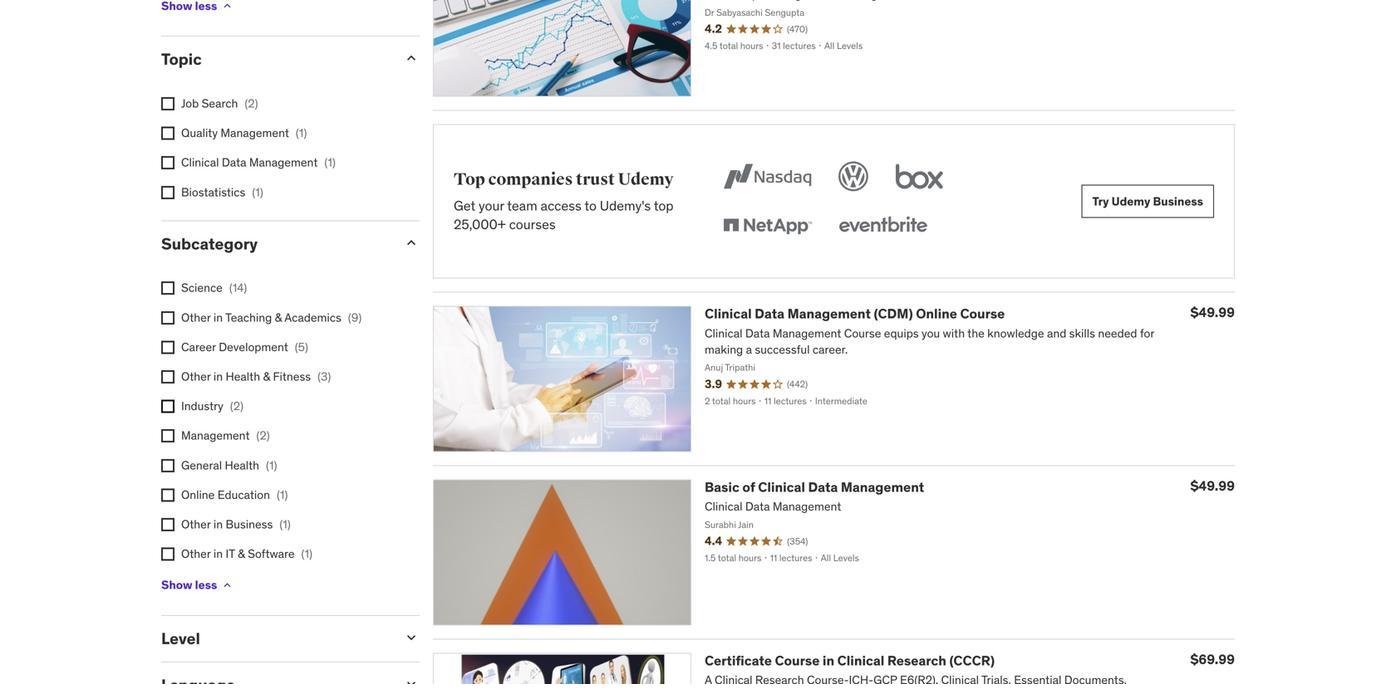 Task type: locate. For each thing, give the bounding box(es) containing it.
box image
[[892, 159, 947, 195]]

3 other from the top
[[181, 517, 211, 532]]

4 other from the top
[[181, 547, 211, 562]]

0 horizontal spatial course
[[775, 653, 820, 670]]

online down general
[[181, 488, 215, 503]]

certificate course in clinical research (cccr) link
[[705, 653, 995, 670]]

1 $49.99 from the top
[[1191, 304, 1235, 321]]

xsmall image for other in health & fitness (3)
[[161, 371, 175, 384]]

$69.99
[[1191, 652, 1235, 669]]

1 vertical spatial course
[[775, 653, 820, 670]]

2 vertical spatial &
[[238, 547, 245, 562]]

try
[[1093, 194, 1109, 209]]

academics
[[284, 310, 341, 325]]

1 horizontal spatial udemy
[[1112, 194, 1151, 209]]

1 horizontal spatial data
[[755, 306, 785, 323]]

online right (cdm)
[[916, 306, 958, 323]]

$49.99 for clinical data management (cdm) online course
[[1191, 304, 1235, 321]]

in
[[214, 310, 223, 325], [214, 369, 223, 384], [214, 517, 223, 532], [214, 547, 223, 562], [823, 653, 835, 670]]

clinical data management (1)
[[181, 155, 336, 170]]

health down 'career development (5)'
[[226, 369, 260, 384]]

subcategory button
[[161, 234, 390, 254]]

your
[[479, 198, 504, 215]]

2 other from the top
[[181, 369, 211, 384]]

business up other in it & software (1)
[[226, 517, 273, 532]]

(1)
[[296, 126, 307, 141], [325, 155, 336, 170], [252, 185, 263, 200], [266, 458, 277, 473], [277, 488, 288, 503], [280, 517, 291, 532], [301, 547, 313, 562]]

2 $49.99 from the top
[[1191, 478, 1235, 495]]

0 horizontal spatial udemy
[[618, 170, 674, 190]]

business right try
[[1153, 194, 1204, 209]]

subcategory
[[161, 234, 258, 254]]

clinical
[[181, 155, 219, 170], [705, 306, 752, 323], [758, 479, 805, 496], [838, 653, 885, 670]]

course
[[960, 306, 1005, 323], [775, 653, 820, 670]]

& right teaching
[[275, 310, 282, 325]]

udemy
[[618, 170, 674, 190], [1112, 194, 1151, 209]]

career
[[181, 340, 216, 355]]

1 vertical spatial data
[[755, 306, 785, 323]]

1 small image from the top
[[403, 50, 420, 67]]

1 horizontal spatial &
[[263, 369, 270, 384]]

xsmall image for clinical data management (1)
[[161, 156, 175, 170]]

quality management (1)
[[181, 126, 307, 141]]

& left fitness at bottom left
[[263, 369, 270, 384]]

1 vertical spatial (2)
[[230, 399, 244, 414]]

eventbrite image
[[835, 208, 931, 245]]

2 small image from the top
[[403, 235, 420, 251]]

top companies trust udemy get your team access to udemy's top 25,000+ courses
[[454, 170, 674, 233]]

clinical data management (cdm) online course
[[705, 306, 1005, 323]]

1 vertical spatial online
[[181, 488, 215, 503]]

udemy up top
[[618, 170, 674, 190]]

general
[[181, 458, 222, 473]]

certificate course in clinical research (cccr)
[[705, 653, 995, 670]]

other down career
[[181, 369, 211, 384]]

xsmall image for industry (2)
[[161, 400, 175, 414]]

basic of clinical data management link
[[705, 479, 925, 496]]

job search (2)
[[181, 96, 258, 111]]

& right it
[[238, 547, 245, 562]]

of
[[743, 479, 755, 496]]

1 vertical spatial health
[[225, 458, 259, 473]]

basic
[[705, 479, 740, 496]]

get
[[454, 198, 476, 215]]

development
[[219, 340, 288, 355]]

0 horizontal spatial data
[[222, 155, 246, 170]]

&
[[275, 310, 282, 325], [263, 369, 270, 384], [238, 547, 245, 562]]

trust
[[576, 170, 615, 190]]

xsmall image for online education (1)
[[161, 489, 175, 502]]

other in it & software (1)
[[181, 547, 313, 562]]

2 vertical spatial (2)
[[256, 429, 270, 444]]

$49.99
[[1191, 304, 1235, 321], [1191, 478, 1235, 495]]

1 vertical spatial $49.99
[[1191, 478, 1235, 495]]

1 vertical spatial &
[[263, 369, 270, 384]]

small image
[[403, 50, 420, 67], [403, 235, 420, 251], [403, 677, 420, 685]]

other for other in it & software (1)
[[181, 547, 211, 562]]

(2) up the general health (1)
[[256, 429, 270, 444]]

science (14)
[[181, 281, 247, 296]]

xsmall image for career development (5)
[[161, 341, 175, 354]]

fitness
[[273, 369, 311, 384]]

xsmall image
[[221, 0, 234, 13], [161, 156, 175, 170], [161, 282, 175, 295], [161, 341, 175, 354], [161, 400, 175, 414], [161, 430, 175, 443], [161, 489, 175, 502], [161, 519, 175, 532], [161, 548, 175, 562], [221, 580, 234, 593]]

& for software
[[238, 547, 245, 562]]

business inside try udemy business link
[[1153, 194, 1204, 209]]

0 vertical spatial data
[[222, 155, 246, 170]]

6 xsmall image from the top
[[161, 459, 175, 473]]

0 horizontal spatial business
[[226, 517, 273, 532]]

udemy inside top companies trust udemy get your team access to udemy's top 25,000+ courses
[[618, 170, 674, 190]]

0 vertical spatial &
[[275, 310, 282, 325]]

1 xsmall image from the top
[[161, 97, 175, 111]]

1 vertical spatial business
[[226, 517, 273, 532]]

in for business
[[214, 517, 223, 532]]

topic
[[161, 49, 202, 69]]

2 vertical spatial small image
[[403, 677, 420, 685]]

(2) for management
[[256, 429, 270, 444]]

3 xsmall image from the top
[[161, 186, 175, 199]]

0 vertical spatial course
[[960, 306, 1005, 323]]

2 xsmall image from the top
[[161, 127, 175, 140]]

xsmall image
[[161, 97, 175, 111], [161, 127, 175, 140], [161, 186, 175, 199], [161, 312, 175, 325], [161, 371, 175, 384], [161, 459, 175, 473]]

udemy right try
[[1112, 194, 1151, 209]]

biostatistics
[[181, 185, 245, 200]]

in for teaching
[[214, 310, 223, 325]]

health
[[226, 369, 260, 384], [225, 458, 259, 473]]

management (2)
[[181, 429, 270, 444]]

1 vertical spatial small image
[[403, 235, 420, 251]]

other for other in teaching & academics (9)
[[181, 310, 211, 325]]

0 horizontal spatial &
[[238, 547, 245, 562]]

1 other from the top
[[181, 310, 211, 325]]

(2) up management (2)
[[230, 399, 244, 414]]

0 vertical spatial udemy
[[618, 170, 674, 190]]

1 horizontal spatial online
[[916, 306, 958, 323]]

other up the show less button
[[181, 547, 211, 562]]

it
[[226, 547, 235, 562]]

courses
[[509, 216, 556, 233]]

(14)
[[229, 281, 247, 296]]

small image for topic
[[403, 50, 420, 67]]

other for other in business (1)
[[181, 517, 211, 532]]

xsmall image for job search (2)
[[161, 97, 175, 111]]

0 vertical spatial (2)
[[245, 96, 258, 111]]

(2) up quality management (1)
[[245, 96, 258, 111]]

0 vertical spatial business
[[1153, 194, 1204, 209]]

management
[[221, 126, 289, 141], [249, 155, 318, 170], [788, 306, 871, 323], [181, 429, 250, 444], [841, 479, 925, 496]]

search
[[202, 96, 238, 111]]

data for clinical data management (1)
[[222, 155, 246, 170]]

top
[[454, 170, 485, 190]]

0 vertical spatial online
[[916, 306, 958, 323]]

2 horizontal spatial &
[[275, 310, 282, 325]]

2 vertical spatial data
[[808, 479, 838, 496]]

other up career
[[181, 310, 211, 325]]

1 vertical spatial udemy
[[1112, 194, 1151, 209]]

1 horizontal spatial business
[[1153, 194, 1204, 209]]

try udemy business link
[[1082, 185, 1214, 218]]

online
[[916, 306, 958, 323], [181, 488, 215, 503]]

small image for subcategory
[[403, 235, 420, 251]]

4 xsmall image from the top
[[161, 312, 175, 325]]

try udemy business
[[1093, 194, 1204, 209]]

(2)
[[245, 96, 258, 111], [230, 399, 244, 414], [256, 429, 270, 444]]

0 vertical spatial $49.99
[[1191, 304, 1235, 321]]

(5)
[[295, 340, 308, 355]]

xsmall image inside the show less button
[[221, 580, 234, 593]]

biostatistics (1)
[[181, 185, 263, 200]]

other down online education (1)
[[181, 517, 211, 532]]

(2) for industry
[[230, 399, 244, 414]]

5 xsmall image from the top
[[161, 371, 175, 384]]

data
[[222, 155, 246, 170], [755, 306, 785, 323], [808, 479, 838, 496]]

nasdaq image
[[720, 159, 815, 195]]

show less button
[[161, 570, 234, 603]]

other
[[181, 310, 211, 325], [181, 369, 211, 384], [181, 517, 211, 532], [181, 547, 211, 562]]

0 vertical spatial small image
[[403, 50, 420, 67]]

clinical data management (cdm) online course link
[[705, 306, 1005, 323]]

health up "education"
[[225, 458, 259, 473]]

team
[[507, 198, 538, 215]]

business
[[1153, 194, 1204, 209], [226, 517, 273, 532]]

industry (2)
[[181, 399, 244, 414]]

other in health & fitness (3)
[[181, 369, 331, 384]]



Task type: vqa. For each thing, say whether or not it's contained in the screenshot.
medium icon to the left
no



Task type: describe. For each thing, give the bounding box(es) containing it.
business for in
[[226, 517, 273, 532]]

industry
[[181, 399, 224, 414]]

3 small image from the top
[[403, 677, 420, 685]]

level
[[161, 629, 200, 649]]

quality
[[181, 126, 218, 141]]

2 horizontal spatial data
[[808, 479, 838, 496]]

& for fitness
[[263, 369, 270, 384]]

in for it
[[214, 547, 223, 562]]

other in business (1)
[[181, 517, 291, 532]]

level button
[[161, 629, 390, 649]]

other in teaching & academics (9)
[[181, 310, 362, 325]]

science
[[181, 281, 223, 296]]

xsmall image for biostatistics (1)
[[161, 186, 175, 199]]

(cccr)
[[950, 653, 995, 670]]

business for udemy
[[1153, 194, 1204, 209]]

1 horizontal spatial course
[[960, 306, 1005, 323]]

basic of clinical data management
[[705, 479, 925, 496]]

top
[[654, 198, 674, 215]]

research
[[888, 653, 947, 670]]

to
[[585, 198, 597, 215]]

less
[[195, 578, 217, 593]]

0 vertical spatial health
[[226, 369, 260, 384]]

career development (5)
[[181, 340, 308, 355]]

show less
[[161, 578, 217, 593]]

netapp image
[[720, 208, 815, 245]]

25,000+
[[454, 216, 506, 233]]

online education (1)
[[181, 488, 288, 503]]

certificate
[[705, 653, 772, 670]]

education
[[218, 488, 270, 503]]

access
[[541, 198, 582, 215]]

(3)
[[318, 369, 331, 384]]

$49.99 for basic of clinical data management
[[1191, 478, 1235, 495]]

udemy's
[[600, 198, 651, 215]]

xsmall image for other in business (1)
[[161, 519, 175, 532]]

xsmall image for other in teaching & academics (9)
[[161, 312, 175, 325]]

xsmall image for general health (1)
[[161, 459, 175, 473]]

volkswagen image
[[835, 159, 872, 195]]

software
[[248, 547, 295, 562]]

topic button
[[161, 49, 390, 69]]

small image
[[403, 630, 420, 647]]

teaching
[[225, 310, 272, 325]]

job
[[181, 96, 199, 111]]

in for health
[[214, 369, 223, 384]]

& for academics
[[275, 310, 282, 325]]

(cdm)
[[874, 306, 913, 323]]

0 horizontal spatial online
[[181, 488, 215, 503]]

xsmall image for quality management (1)
[[161, 127, 175, 140]]

other for other in health & fitness (3)
[[181, 369, 211, 384]]

xsmall image for science (14)
[[161, 282, 175, 295]]

show
[[161, 578, 192, 593]]

(9)
[[348, 310, 362, 325]]

xsmall image for other in it & software (1)
[[161, 548, 175, 562]]

companies
[[488, 170, 573, 190]]

general health (1)
[[181, 458, 277, 473]]

xsmall image for management (2)
[[161, 430, 175, 443]]

data for clinical data management (cdm) online course
[[755, 306, 785, 323]]



